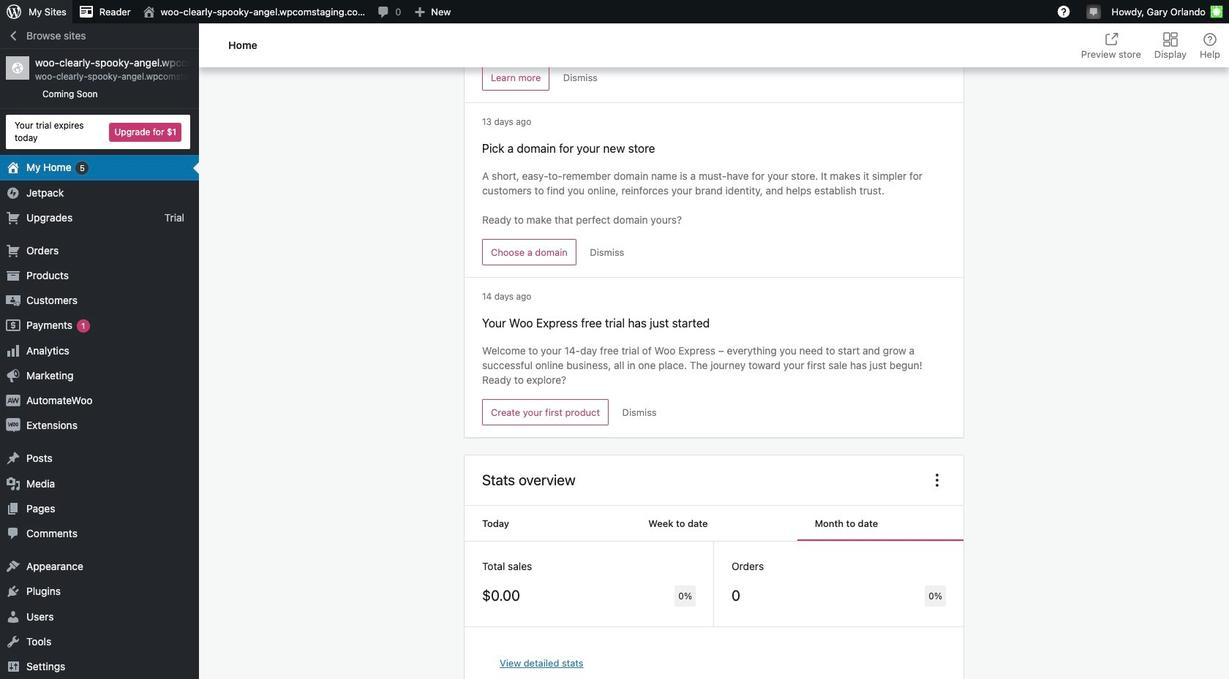 Task type: vqa. For each thing, say whether or not it's contained in the screenshot.
Choose which values to display 'icon'
no



Task type: locate. For each thing, give the bounding box(es) containing it.
tab list
[[1072, 23, 1229, 67], [465, 507, 963, 542]]

1 horizontal spatial tab list
[[1072, 23, 1229, 67]]

1 vertical spatial tab list
[[465, 507, 963, 542]]

menu
[[465, 0, 963, 439]]

0 vertical spatial tab list
[[1072, 23, 1229, 67]]



Task type: describe. For each thing, give the bounding box(es) containing it.
display options image
[[1162, 31, 1179, 48]]

0 horizontal spatial tab list
[[465, 507, 963, 542]]

toolbar navigation
[[0, 0, 1229, 26]]

notification image
[[1088, 5, 1099, 17]]



